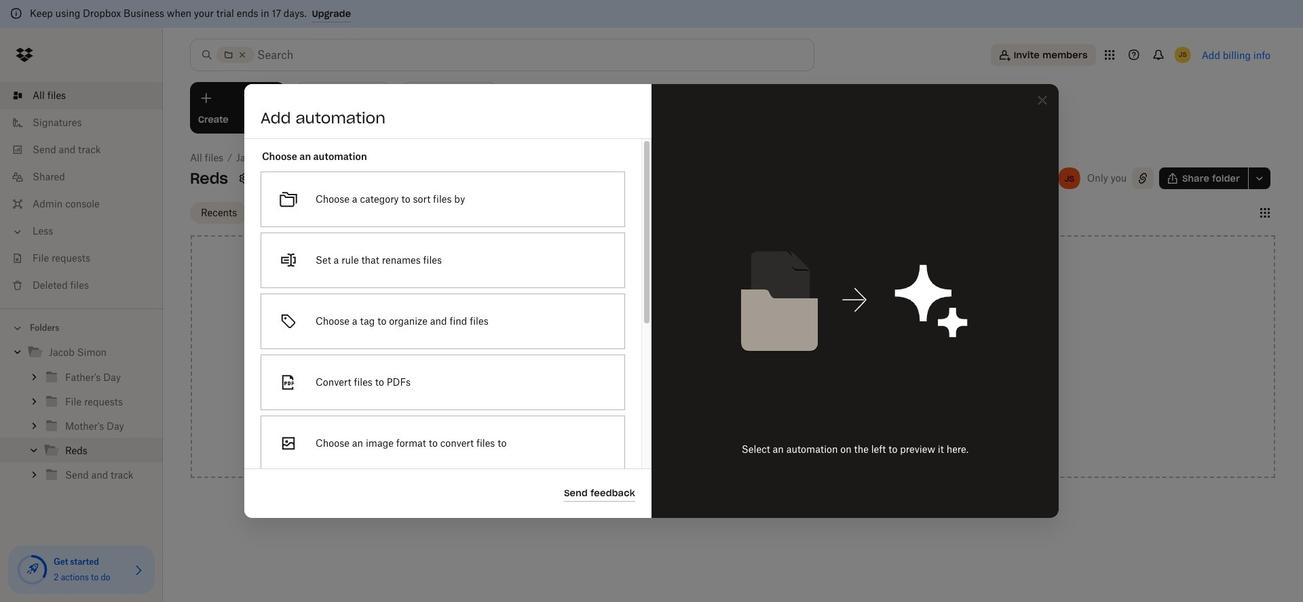 Task type: describe. For each thing, give the bounding box(es) containing it.
dropbox image
[[11, 41, 38, 69]]



Task type: vqa. For each thing, say whether or not it's contained in the screenshot.
list
yes



Task type: locate. For each thing, give the bounding box(es) containing it.
list
[[0, 74, 163, 309]]

less image
[[11, 225, 24, 239]]

group
[[0, 365, 163, 487]]

list item
[[0, 82, 163, 109]]

dialog
[[244, 84, 1059, 603]]

alert
[[0, 0, 1303, 28]]



